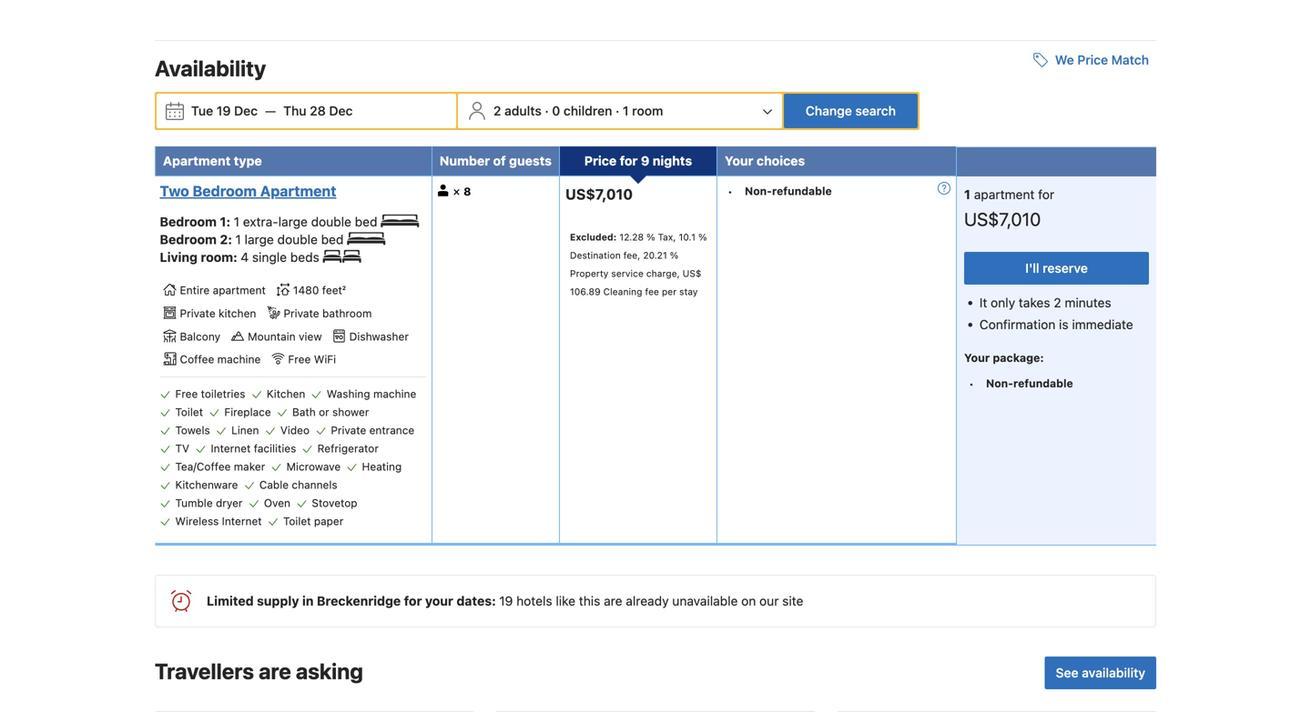 Task type: locate. For each thing, give the bounding box(es) containing it.
coffee
[[180, 353, 214, 366]]

change search
[[806, 103, 896, 118]]

12.28 % tax, 10.1 % destination fee, 20.21 % property service charge, us$ 106.89 cleaning fee per stay
[[570, 232, 707, 297]]

4 single beds
[[241, 250, 323, 265]]

1 vertical spatial free
[[175, 388, 198, 401]]

double up beds
[[277, 232, 318, 247]]

1 vertical spatial your
[[964, 352, 990, 365]]

tue
[[191, 103, 213, 118]]

1 horizontal spatial private
[[284, 307, 319, 320]]

% right 10.1
[[698, 232, 707, 243]]

1 horizontal spatial ·
[[616, 103, 619, 118]]

0 vertical spatial 2
[[493, 103, 501, 118]]

0 vertical spatial double
[[311, 214, 351, 229]]

non-refundable down the choices
[[745, 185, 832, 198]]

2 dec from the left
[[329, 103, 353, 118]]

machine up entrance at the bottom of the page
[[373, 388, 416, 401]]

0 horizontal spatial price
[[584, 153, 617, 168]]

free down coffee
[[175, 388, 198, 401]]

linen
[[231, 424, 259, 437]]

1 vertical spatial non-refundable
[[986, 378, 1073, 390]]

% left tax,
[[646, 232, 655, 243]]

non-refundable down "package:"
[[986, 378, 1073, 390]]

non- down your choices
[[745, 185, 772, 198]]

view
[[299, 330, 322, 343]]

kitchen
[[267, 388, 305, 401]]

1 horizontal spatial apartment
[[974, 187, 1035, 202]]

cleaning
[[603, 286, 642, 297]]

1 horizontal spatial •
[[969, 378, 974, 391]]

free left the wifi
[[288, 353, 311, 366]]

us$7,010 up excluded:
[[565, 186, 633, 203]]

free
[[288, 353, 311, 366], [175, 388, 198, 401]]

1 horizontal spatial your
[[964, 352, 990, 365]]

1 inside 1 apartment for us$7,010
[[964, 187, 971, 202]]

feet²
[[322, 284, 346, 297]]

private up refrigerator
[[331, 424, 366, 437]]

1 horizontal spatial price
[[1077, 52, 1108, 67]]

1 vertical spatial toilet
[[283, 515, 311, 528]]

0 horizontal spatial non-
[[745, 185, 772, 198]]

apartment up 1 extra-large double bed
[[260, 182, 336, 200]]

0 vertical spatial price
[[1077, 52, 1108, 67]]

0 vertical spatial non-refundable
[[745, 185, 832, 198]]

0 horizontal spatial dec
[[234, 103, 258, 118]]

1 horizontal spatial large
[[278, 214, 308, 229]]

for up i'll reserve
[[1038, 187, 1054, 202]]

0 horizontal spatial us$7,010
[[565, 186, 633, 203]]

see availability button
[[1045, 658, 1156, 690]]

0 vertical spatial apartment
[[163, 153, 231, 168]]

0 horizontal spatial 19
[[217, 103, 231, 118]]

1 horizontal spatial bed
[[355, 214, 377, 229]]

dec left —
[[234, 103, 258, 118]]

apartment inside two bedroom apartment link
[[260, 182, 336, 200]]

excluded:
[[570, 232, 617, 243]]

are right this
[[604, 594, 622, 609]]

bedroom 2:
[[160, 232, 235, 247]]

1 horizontal spatial 2
[[1054, 295, 1061, 310]]

0 vertical spatial apartment
[[974, 187, 1035, 202]]

1 vertical spatial refundable
[[1013, 378, 1073, 390]]

1 horizontal spatial machine
[[373, 388, 416, 401]]

2 horizontal spatial private
[[331, 424, 366, 437]]

dates:
[[456, 594, 496, 609]]

0 vertical spatial toilet
[[175, 406, 203, 419]]

coffee machine
[[180, 353, 261, 366]]

0 horizontal spatial large
[[245, 232, 274, 247]]

private up the balcony
[[180, 307, 215, 320]]

your left "package:"
[[964, 352, 990, 365]]

internet up tea/coffee maker
[[211, 443, 251, 455]]

microwave
[[286, 461, 341, 474]]

double
[[311, 214, 351, 229], [277, 232, 318, 247]]

0 horizontal spatial apartment
[[163, 153, 231, 168]]

price right 'we'
[[1077, 52, 1108, 67]]

see availability
[[1056, 666, 1145, 681]]

1 horizontal spatial apartment
[[260, 182, 336, 200]]

toiletries
[[201, 388, 245, 401]]

tea/coffee
[[175, 461, 231, 474]]

for
[[620, 153, 638, 168], [1038, 187, 1054, 202], [404, 594, 422, 609]]

1 vertical spatial us$7,010
[[964, 208, 1041, 230]]

1 up 4
[[235, 232, 241, 247]]

1 horizontal spatial free
[[288, 353, 311, 366]]

12.28
[[619, 232, 644, 243]]

0 horizontal spatial private
[[180, 307, 215, 320]]

number of guests
[[440, 153, 552, 168]]

0 vertical spatial •
[[728, 185, 733, 198]]

bed down 1 extra-large double bed
[[321, 232, 344, 247]]

machine up toiletries
[[217, 353, 261, 366]]

free for free wifi
[[288, 353, 311, 366]]

0 vertical spatial your
[[725, 153, 753, 168]]

0 horizontal spatial machine
[[217, 353, 261, 366]]

0 vertical spatial internet
[[211, 443, 251, 455]]

package:
[[993, 352, 1044, 365]]

1 vertical spatial apartment
[[213, 284, 266, 297]]

machine for washing machine
[[373, 388, 416, 401]]

for left your
[[404, 594, 422, 609]]

1 vertical spatial 2
[[1054, 295, 1061, 310]]

double up 1 large double bed
[[311, 214, 351, 229]]

2 adults · 0 children · 1 room button
[[460, 94, 780, 128]]

0 vertical spatial machine
[[217, 353, 261, 366]]

availability
[[155, 55, 266, 81]]

entrance
[[369, 424, 414, 437]]

0 horizontal spatial refundable
[[772, 185, 832, 198]]

1 left "extra-"
[[234, 214, 239, 229]]

1 right more details on meals and payment options image
[[964, 187, 971, 202]]

10.1
[[679, 232, 696, 243]]

price left 9
[[584, 153, 617, 168]]

price for 9 nights
[[584, 153, 692, 168]]

or
[[319, 406, 329, 419]]

bed down two bedroom apartment link
[[355, 214, 377, 229]]

1 for bed
[[235, 232, 241, 247]]

apartment
[[974, 187, 1035, 202], [213, 284, 266, 297]]

1 vertical spatial apartment
[[260, 182, 336, 200]]

non- down your package:
[[986, 378, 1013, 390]]

single
[[252, 250, 287, 265]]

0 horizontal spatial free
[[175, 388, 198, 401]]

19 right 'tue' at the top of page
[[217, 103, 231, 118]]

large down "extra-"
[[245, 232, 274, 247]]

travellers are asking
[[155, 659, 363, 685]]

1 left the room
[[623, 103, 629, 118]]

price
[[1077, 52, 1108, 67], [584, 153, 617, 168]]

for left 9
[[620, 153, 638, 168]]

0 horizontal spatial toilet
[[175, 406, 203, 419]]

• down your choices
[[728, 185, 733, 198]]

toilet down 'oven'
[[283, 515, 311, 528]]

refundable down the choices
[[772, 185, 832, 198]]

your
[[725, 153, 753, 168], [964, 352, 990, 365]]

private for private bathroom
[[284, 307, 319, 320]]

toilet up towels
[[175, 406, 203, 419]]

private kitchen
[[180, 307, 256, 320]]

1
[[623, 103, 629, 118], [964, 187, 971, 202], [234, 214, 239, 229], [235, 232, 241, 247]]

% right 20.21
[[670, 250, 679, 261]]

0 vertical spatial are
[[604, 594, 622, 609]]

2 horizontal spatial for
[[1038, 187, 1054, 202]]

internet down dryer
[[222, 515, 262, 528]]

0 horizontal spatial 2
[[493, 103, 501, 118]]

0 vertical spatial refundable
[[772, 185, 832, 198]]

1 vertical spatial for
[[1038, 187, 1054, 202]]

0 horizontal spatial your
[[725, 153, 753, 168]]

1 vertical spatial price
[[584, 153, 617, 168]]

machine for coffee machine
[[217, 353, 261, 366]]

us$7,010 up i'll reserve
[[964, 208, 1041, 230]]

your left the choices
[[725, 153, 753, 168]]

large
[[278, 214, 308, 229], [245, 232, 274, 247]]

apartment for 1 apartment for us$7,010
[[974, 187, 1035, 202]]

free toiletries
[[175, 388, 245, 401]]

machine
[[217, 353, 261, 366], [373, 388, 416, 401]]

2 inside it only takes 2 minutes confirmation is immediate
[[1054, 295, 1061, 310]]

see
[[1056, 666, 1078, 681]]

0 horizontal spatial apartment
[[213, 284, 266, 297]]

1 vertical spatial non-
[[986, 378, 1013, 390]]

0 vertical spatial for
[[620, 153, 638, 168]]

1 vertical spatial large
[[245, 232, 274, 247]]

room:
[[201, 250, 237, 265]]

0 horizontal spatial are
[[259, 659, 291, 685]]

1480
[[293, 284, 319, 297]]

bath
[[292, 406, 316, 419]]

1 vertical spatial bed
[[321, 232, 344, 247]]

2 vertical spatial for
[[404, 594, 422, 609]]

2 up is
[[1054, 295, 1061, 310]]

1 horizontal spatial refundable
[[1013, 378, 1073, 390]]

apartment up kitchen at top
[[213, 284, 266, 297]]

2 left adults
[[493, 103, 501, 118]]

%
[[646, 232, 655, 243], [698, 232, 707, 243], [670, 250, 679, 261]]

apartment up two
[[163, 153, 231, 168]]

are left asking
[[259, 659, 291, 685]]

0 horizontal spatial ·
[[545, 103, 549, 118]]

wifi
[[314, 353, 336, 366]]

2
[[493, 103, 501, 118], [1054, 295, 1061, 310]]

1 vertical spatial are
[[259, 659, 291, 685]]

oven
[[264, 497, 290, 510]]

1 horizontal spatial non-refundable
[[986, 378, 1073, 390]]

1 vertical spatial machine
[[373, 388, 416, 401]]

we price match button
[[1026, 44, 1156, 76]]

choices
[[757, 153, 805, 168]]

0 vertical spatial 19
[[217, 103, 231, 118]]

tea/coffee maker
[[175, 461, 265, 474]]

0 vertical spatial free
[[288, 353, 311, 366]]

bedroom
[[193, 182, 257, 200]]

washing
[[327, 388, 370, 401]]

paper
[[314, 515, 343, 528]]

·
[[545, 103, 549, 118], [616, 103, 619, 118]]

1 horizontal spatial us$7,010
[[964, 208, 1041, 230]]

your for your package:
[[964, 352, 990, 365]]

· right the children
[[616, 103, 619, 118]]

• down your package:
[[969, 378, 974, 391]]

search
[[855, 103, 896, 118]]

1 vertical spatial 19
[[499, 594, 513, 609]]

nights
[[653, 153, 692, 168]]

1 horizontal spatial %
[[670, 250, 679, 261]]

bed
[[355, 214, 377, 229], [321, 232, 344, 247]]

internet facilities
[[211, 443, 296, 455]]

· left 0
[[545, 103, 549, 118]]

2 · from the left
[[616, 103, 619, 118]]

for inside 1 apartment for us$7,010
[[1038, 187, 1054, 202]]

19 left the hotels
[[499, 594, 513, 609]]

breckenridge
[[317, 594, 401, 609]]

free for free toiletries
[[175, 388, 198, 401]]

apartment inside 1 apartment for us$7,010
[[974, 187, 1035, 202]]

1 horizontal spatial toilet
[[283, 515, 311, 528]]

dec right 28 at the top of page
[[329, 103, 353, 118]]

0 vertical spatial non-
[[745, 185, 772, 198]]

refundable down "package:"
[[1013, 378, 1073, 390]]

thu
[[283, 103, 306, 118]]

1 horizontal spatial dec
[[329, 103, 353, 118]]

fee,
[[623, 250, 640, 261]]

children
[[564, 103, 612, 118]]

apartment right more details on meals and payment options image
[[974, 187, 1035, 202]]

1 for double
[[234, 214, 239, 229]]

of
[[493, 153, 506, 168]]

dishwasher
[[349, 330, 409, 343]]

0 horizontal spatial non-refundable
[[745, 185, 832, 198]]

× 8
[[453, 184, 471, 198]]

kitchenware
[[175, 479, 238, 492]]

private down "1480"
[[284, 307, 319, 320]]

large up 1 large double bed
[[278, 214, 308, 229]]

it
[[979, 295, 987, 310]]



Task type: describe. For each thing, give the bounding box(es) containing it.
private for private kitchen
[[180, 307, 215, 320]]

tumble
[[175, 497, 213, 510]]

0 horizontal spatial •
[[728, 185, 733, 198]]

type
[[234, 153, 262, 168]]

—
[[265, 103, 276, 118]]

×
[[453, 184, 460, 198]]

bath or shower
[[292, 406, 369, 419]]

i'll reserve button
[[964, 252, 1149, 285]]

106.89
[[570, 286, 601, 297]]

1 for us$7,010
[[964, 187, 971, 202]]

20.21
[[643, 250, 667, 261]]

1 vertical spatial •
[[969, 378, 974, 391]]

tue 19 dec button
[[184, 95, 265, 127]]

your package:
[[964, 352, 1044, 365]]

already
[[626, 594, 669, 609]]

occupancy image
[[438, 185, 450, 197]]

property
[[570, 268, 609, 279]]

0 horizontal spatial %
[[646, 232, 655, 243]]

private for private entrance
[[331, 424, 366, 437]]

refrigerator
[[317, 443, 379, 455]]

1 apartment for us$7,010
[[964, 187, 1054, 230]]

hotels
[[516, 594, 552, 609]]

1 horizontal spatial for
[[620, 153, 638, 168]]

1 vertical spatial internet
[[222, 515, 262, 528]]

availability
[[1082, 666, 1145, 681]]

1480 feet²
[[293, 284, 346, 297]]

entire
[[180, 284, 210, 297]]

i'll reserve
[[1025, 261, 1088, 276]]

wireless
[[175, 515, 219, 528]]

toilet for toilet paper
[[283, 515, 311, 528]]

change search button
[[784, 94, 918, 128]]

0 horizontal spatial for
[[404, 594, 422, 609]]

washing machine
[[327, 388, 416, 401]]

charge,
[[646, 268, 680, 279]]

adults
[[504, 103, 542, 118]]

beds
[[290, 250, 319, 265]]

apartment type
[[163, 153, 262, 168]]

wireless internet
[[175, 515, 262, 528]]

cable
[[259, 479, 289, 492]]

1 horizontal spatial are
[[604, 594, 622, 609]]

1 · from the left
[[545, 103, 549, 118]]

stovetop
[[312, 497, 357, 510]]

0 vertical spatial us$7,010
[[565, 186, 633, 203]]

1 horizontal spatial non-
[[986, 378, 1013, 390]]

balcony
[[180, 330, 220, 343]]

towels
[[175, 424, 210, 437]]

on
[[741, 594, 756, 609]]

bedroom 1:
[[160, 214, 234, 229]]

2 adults · 0 children · 1 room
[[493, 103, 663, 118]]

tumble dryer
[[175, 497, 243, 510]]

cable channels
[[259, 479, 337, 492]]

more details on meals and payment options image
[[938, 182, 951, 195]]

thu 28 dec button
[[276, 95, 360, 127]]

it only takes 2 minutes confirmation is immediate
[[979, 295, 1133, 332]]

we
[[1055, 52, 1074, 67]]

entire apartment
[[180, 284, 266, 297]]

fireplace
[[224, 406, 271, 419]]

limited
[[207, 594, 254, 609]]

tue 19 dec — thu 28 dec
[[191, 103, 353, 118]]

immediate
[[1072, 317, 1133, 332]]

living
[[160, 250, 198, 265]]

number
[[440, 153, 490, 168]]

confirmation
[[979, 317, 1056, 332]]

dryer
[[216, 497, 243, 510]]

service
[[611, 268, 644, 279]]

toilet paper
[[283, 515, 343, 528]]

shower
[[332, 406, 369, 419]]

unavailable
[[672, 594, 738, 609]]

mountain
[[248, 330, 296, 343]]

4
[[241, 250, 249, 265]]

your
[[425, 594, 453, 609]]

2 inside dropdown button
[[493, 103, 501, 118]]

price inside dropdown button
[[1077, 52, 1108, 67]]

1 large double bed
[[235, 232, 347, 247]]

1 inside 2 adults · 0 children · 1 room dropdown button
[[623, 103, 629, 118]]

match
[[1111, 52, 1149, 67]]

tv
[[175, 443, 189, 455]]

us$7,010 inside 1 apartment for us$7,010
[[964, 208, 1041, 230]]

8
[[464, 185, 471, 198]]

2 horizontal spatial %
[[698, 232, 707, 243]]

0 horizontal spatial bed
[[321, 232, 344, 247]]

channels
[[292, 479, 337, 492]]

per
[[662, 286, 677, 297]]

two bedroom apartment link
[[160, 182, 421, 200]]

mountain view
[[248, 330, 322, 343]]

fee
[[645, 286, 659, 297]]

apartment for entire apartment
[[213, 284, 266, 297]]

guests
[[509, 153, 552, 168]]

limited supply in breckenridge for your dates: 19 hotels like this are already unavailable on our site
[[207, 594, 803, 609]]

1 horizontal spatial 19
[[499, 594, 513, 609]]

0 vertical spatial bed
[[355, 214, 377, 229]]

asking
[[296, 659, 363, 685]]

0 vertical spatial large
[[278, 214, 308, 229]]

9
[[641, 153, 649, 168]]

room
[[632, 103, 663, 118]]

1 extra-large double bed
[[234, 214, 381, 229]]

toilet for toilet
[[175, 406, 203, 419]]

maker
[[234, 461, 265, 474]]

tax,
[[658, 232, 676, 243]]

1 vertical spatial double
[[277, 232, 318, 247]]

like
[[556, 594, 575, 609]]

0
[[552, 103, 560, 118]]

your for your choices
[[725, 153, 753, 168]]

this
[[579, 594, 600, 609]]

we price match
[[1055, 52, 1149, 67]]

1 dec from the left
[[234, 103, 258, 118]]



Task type: vqa. For each thing, say whether or not it's contained in the screenshot.
Brad Klo Genius Level 1
no



